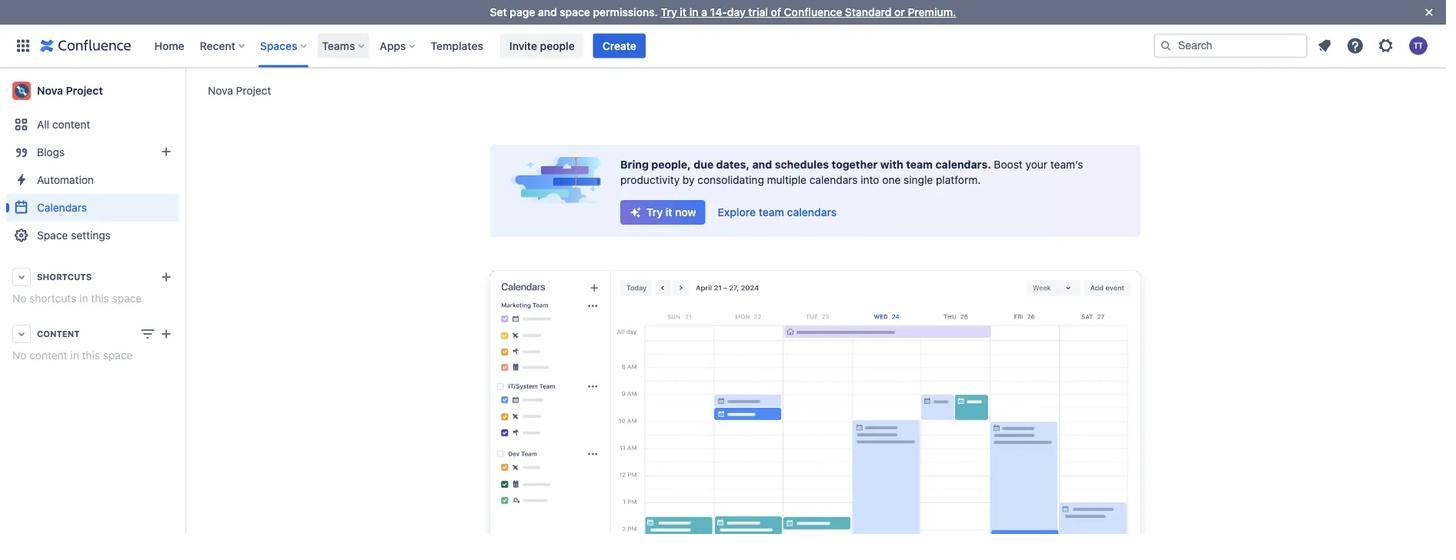 Task type: describe. For each thing, give the bounding box(es) containing it.
create a page image
[[157, 325, 176, 343]]

create
[[603, 39, 637, 52]]

0 vertical spatial space
[[560, 6, 590, 18]]

0 vertical spatial in
[[690, 6, 699, 18]]

people
[[540, 39, 575, 52]]

multiple
[[767, 174, 807, 186]]

content button
[[6, 320, 179, 348]]

space
[[37, 229, 68, 242]]

team calendar image image
[[481, 268, 1150, 534]]

explore
[[718, 206, 756, 219]]

14-
[[710, 6, 728, 18]]

this for shortcuts
[[91, 292, 109, 305]]

apps button
[[375, 33, 422, 58]]

blogs link
[[6, 139, 179, 166]]

schedules
[[775, 158, 829, 171]]

a
[[702, 6, 708, 18]]

try it now link
[[621, 200, 706, 225]]

platform.
[[936, 174, 981, 186]]

automation link
[[6, 166, 179, 194]]

no shortcuts in this space
[[12, 292, 142, 305]]

notification icon image
[[1316, 37, 1334, 55]]

calendars link
[[6, 194, 179, 222]]

your profile and preferences image
[[1410, 37, 1428, 55]]

invite people
[[510, 39, 575, 52]]

day
[[728, 6, 746, 18]]

1 vertical spatial calendars
[[787, 206, 837, 219]]

search image
[[1160, 40, 1173, 52]]

automation
[[37, 174, 94, 186]]

1 vertical spatial and
[[753, 158, 773, 171]]

blogs
[[37, 146, 65, 159]]

invite people button
[[500, 33, 584, 58]]

dates,
[[717, 158, 750, 171]]

in for no shortcuts in this space
[[79, 292, 88, 305]]

no content in this space
[[12, 349, 133, 362]]

0 horizontal spatial team
[[759, 206, 785, 219]]

permissions.
[[593, 6, 658, 18]]

shortcuts
[[29, 292, 77, 305]]

try it now
[[647, 206, 696, 219]]

teams button
[[318, 33, 371, 58]]

templates link
[[426, 33, 488, 58]]

in for no content in this space
[[70, 349, 79, 362]]

with
[[881, 158, 904, 171]]

banner containing home
[[0, 24, 1447, 68]]

shortcuts button
[[6, 263, 179, 291]]

bring
[[621, 158, 649, 171]]

nova project inside space element
[[37, 84, 103, 97]]

0 vertical spatial and
[[538, 6, 557, 18]]

change view image
[[139, 325, 157, 343]]

0 vertical spatial try
[[661, 6, 677, 18]]

boost
[[994, 158, 1023, 171]]

confluence
[[784, 6, 843, 18]]

1 vertical spatial try
[[647, 206, 663, 219]]

calendars.
[[936, 158, 992, 171]]

spaces
[[260, 39, 297, 52]]

calendars
[[37, 201, 87, 214]]

0 horizontal spatial nova project link
[[6, 75, 179, 106]]

into
[[861, 174, 880, 186]]

0 vertical spatial it
[[680, 6, 687, 18]]

bring people, due dates, and schedules together with team calendars.
[[621, 158, 994, 171]]

by
[[683, 174, 695, 186]]

shortcuts
[[37, 272, 92, 282]]

global element
[[9, 24, 1151, 67]]

your
[[1026, 158, 1048, 171]]



Task type: vqa. For each thing, say whether or not it's contained in the screenshot.
an issue is edited
no



Task type: locate. For each thing, give the bounding box(es) containing it.
0 horizontal spatial and
[[538, 6, 557, 18]]

this down shortcuts dropdown button
[[91, 292, 109, 305]]

trial
[[749, 6, 768, 18]]

in
[[690, 6, 699, 18], [79, 292, 88, 305], [70, 349, 79, 362]]

settings icon image
[[1377, 37, 1396, 55]]

content down content
[[29, 349, 67, 362]]

spaces button
[[256, 33, 313, 58]]

1 horizontal spatial project
[[236, 84, 271, 97]]

home
[[154, 39, 184, 52]]

no for no content in this space
[[12, 349, 26, 362]]

calendars down multiple
[[787, 206, 837, 219]]

1 vertical spatial team
[[759, 206, 785, 219]]

content
[[52, 118, 90, 131], [29, 349, 67, 362]]

1 project from the left
[[236, 84, 271, 97]]

team's
[[1051, 158, 1084, 171]]

single
[[904, 174, 933, 186]]

0 vertical spatial team
[[906, 158, 933, 171]]

together
[[832, 158, 878, 171]]

productivity
[[621, 174, 680, 186]]

team up single
[[906, 158, 933, 171]]

1 nova from the left
[[208, 84, 233, 97]]

home link
[[150, 33, 189, 58]]

space element
[[0, 68, 185, 534]]

page
[[510, 6, 535, 18]]

0 vertical spatial this
[[91, 292, 109, 305]]

and
[[538, 6, 557, 18], [753, 158, 773, 171]]

calendars inside boost your team's productivity by consolidating multiple calendars into one single platform.
[[810, 174, 858, 186]]

this
[[91, 292, 109, 305], [82, 349, 100, 362]]

content right all
[[52, 118, 90, 131]]

1 vertical spatial it
[[666, 206, 673, 219]]

space
[[560, 6, 590, 18], [112, 292, 142, 305], [103, 349, 133, 362]]

explore team calendars
[[718, 206, 837, 219]]

invite
[[510, 39, 537, 52]]

space for no content in this space
[[103, 349, 133, 362]]

set page and space permissions. try it in a 14-day trial of confluence standard or premium.
[[490, 6, 957, 18]]

calendars
[[810, 174, 858, 186], [787, 206, 837, 219]]

add shortcut image
[[157, 268, 176, 286]]

and up multiple
[[753, 158, 773, 171]]

no for no shortcuts in this space
[[12, 292, 26, 305]]

nova
[[208, 84, 233, 97], [37, 84, 63, 97]]

nova project link
[[6, 75, 179, 106], [208, 83, 271, 98]]

collapse sidebar image
[[168, 75, 202, 106]]

all content link
[[6, 111, 179, 139]]

space settings
[[37, 229, 111, 242]]

help icon image
[[1347, 37, 1365, 55]]

banner
[[0, 24, 1447, 68]]

project
[[236, 84, 271, 97], [66, 84, 103, 97]]

0 horizontal spatial in
[[70, 349, 79, 362]]

recent
[[200, 39, 235, 52]]

2 horizontal spatial in
[[690, 6, 699, 18]]

nova inside space element
[[37, 84, 63, 97]]

1 horizontal spatial in
[[79, 292, 88, 305]]

in left a
[[690, 6, 699, 18]]

2 nova from the left
[[37, 84, 63, 97]]

1 horizontal spatial nova
[[208, 84, 233, 97]]

1 vertical spatial no
[[12, 349, 26, 362]]

it
[[680, 6, 687, 18], [666, 206, 673, 219]]

recent button
[[195, 33, 251, 58]]

premium.
[[908, 6, 957, 18]]

teams
[[322, 39, 355, 52]]

1 horizontal spatial nova project
[[208, 84, 271, 97]]

no
[[12, 292, 26, 305], [12, 349, 26, 362]]

project inside space element
[[66, 84, 103, 97]]

consolidating
[[698, 174, 764, 186]]

boost your team's productivity by consolidating multiple calendars into one single platform.
[[621, 158, 1084, 186]]

2 nova project from the left
[[37, 84, 103, 97]]

of
[[771, 6, 782, 18]]

2 vertical spatial in
[[70, 349, 79, 362]]

space down shortcuts dropdown button
[[112, 292, 142, 305]]

2 project from the left
[[66, 84, 103, 97]]

this for content
[[82, 349, 100, 362]]

it left now
[[666, 206, 673, 219]]

in down content
[[70, 349, 79, 362]]

Search field
[[1154, 33, 1308, 58]]

1 vertical spatial space
[[112, 292, 142, 305]]

and right page
[[538, 6, 557, 18]]

one
[[883, 174, 901, 186]]

nova right collapse sidebar "icon"
[[208, 84, 233, 97]]

2 no from the top
[[12, 349, 26, 362]]

no left the shortcuts at the bottom
[[12, 292, 26, 305]]

1 vertical spatial content
[[29, 349, 67, 362]]

space settings link
[[6, 222, 179, 249]]

team right explore
[[759, 206, 785, 219]]

0 vertical spatial no
[[12, 292, 26, 305]]

0 vertical spatial calendars
[[810, 174, 858, 186]]

nova project link down 'recent' dropdown button
[[208, 83, 271, 98]]

project down spaces
[[236, 84, 271, 97]]

apps
[[380, 39, 406, 52]]

1 vertical spatial in
[[79, 292, 88, 305]]

it left a
[[680, 6, 687, 18]]

standard
[[845, 6, 892, 18]]

explore team calendars link
[[709, 200, 846, 225]]

appswitcher icon image
[[14, 37, 32, 55]]

space down content dropdown button
[[103, 349, 133, 362]]

now
[[675, 206, 696, 219]]

nova project
[[208, 84, 271, 97], [37, 84, 103, 97]]

try it in a 14-day trial of confluence standard or premium. link
[[661, 6, 957, 18]]

2 vertical spatial space
[[103, 349, 133, 362]]

1 nova project from the left
[[208, 84, 271, 97]]

0 vertical spatial content
[[52, 118, 90, 131]]

content for all
[[52, 118, 90, 131]]

in down shortcuts dropdown button
[[79, 292, 88, 305]]

space for no shortcuts in this space
[[112, 292, 142, 305]]

settings
[[71, 229, 111, 242]]

team
[[906, 158, 933, 171], [759, 206, 785, 219]]

content for no
[[29, 349, 67, 362]]

or
[[895, 6, 905, 18]]

1 horizontal spatial team
[[906, 158, 933, 171]]

try left now
[[647, 206, 663, 219]]

create a blog image
[[157, 142, 176, 161]]

templates
[[431, 39, 483, 52]]

people,
[[652, 158, 691, 171]]

confluence image
[[40, 37, 131, 55], [40, 37, 131, 55]]

0 horizontal spatial nova
[[37, 84, 63, 97]]

nova project up all content at the left of the page
[[37, 84, 103, 97]]

try left a
[[661, 6, 677, 18]]

all content
[[37, 118, 90, 131]]

space up global element on the top of page
[[560, 6, 590, 18]]

nova project link up all content link
[[6, 75, 179, 106]]

this down content dropdown button
[[82, 349, 100, 362]]

project up all content link
[[66, 84, 103, 97]]

due
[[694, 158, 714, 171]]

try
[[661, 6, 677, 18], [647, 206, 663, 219]]

close image
[[1421, 3, 1439, 22]]

all
[[37, 118, 49, 131]]

set
[[490, 6, 507, 18]]

1 horizontal spatial it
[[680, 6, 687, 18]]

nova up all
[[37, 84, 63, 97]]

calendars down together
[[810, 174, 858, 186]]

no down content dropdown button
[[12, 349, 26, 362]]

1 horizontal spatial and
[[753, 158, 773, 171]]

1 horizontal spatial nova project link
[[208, 83, 271, 98]]

0 horizontal spatial nova project
[[37, 84, 103, 97]]

1 no from the top
[[12, 292, 26, 305]]

1 vertical spatial this
[[82, 349, 100, 362]]

0 horizontal spatial project
[[66, 84, 103, 97]]

nova project down 'recent' dropdown button
[[208, 84, 271, 97]]

content
[[37, 329, 80, 339]]

create link
[[593, 33, 646, 58]]

0 horizontal spatial it
[[666, 206, 673, 219]]



